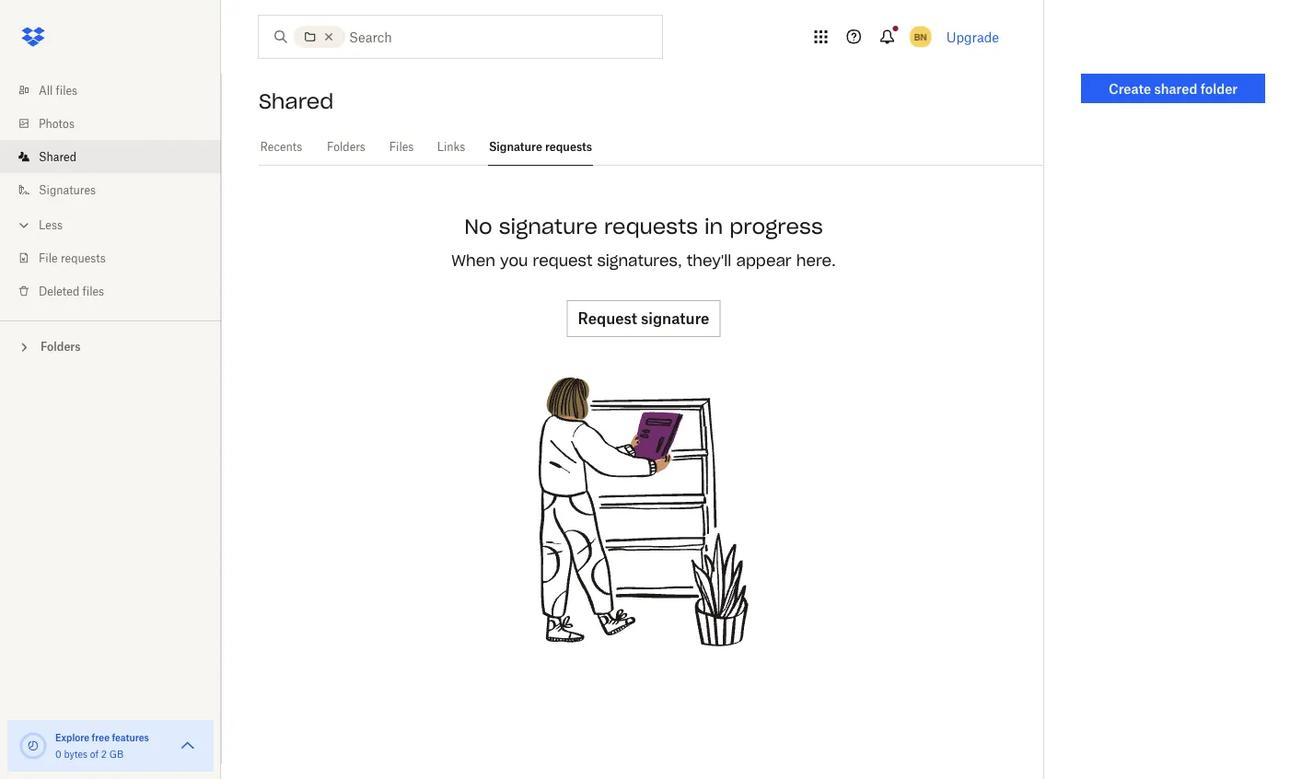 Task type: locate. For each thing, give the bounding box(es) containing it.
signatures link
[[15, 173, 221, 206]]

signatures,
[[597, 251, 682, 270]]

photos
[[39, 117, 75, 130]]

folders
[[327, 140, 366, 154], [41, 340, 81, 354]]

0 horizontal spatial requests
[[61, 251, 106, 265]]

0 vertical spatial requests
[[545, 140, 592, 154]]

they'll
[[687, 251, 732, 270]]

shared link
[[15, 140, 221, 173]]

list containing all files
[[0, 63, 221, 321]]

requests right signature
[[545, 140, 592, 154]]

photos link
[[15, 107, 221, 140]]

shared down photos
[[39, 150, 76, 164]]

folder
[[1201, 81, 1238, 96]]

2
[[101, 748, 107, 760]]

deleted
[[39, 284, 80, 298]]

shared
[[1155, 81, 1198, 96]]

0 vertical spatial shared
[[259, 88, 334, 114]]

2 vertical spatial requests
[[61, 251, 106, 265]]

all files
[[39, 83, 77, 97]]

files right all
[[56, 83, 77, 97]]

create shared folder button
[[1082, 74, 1266, 103]]

1 horizontal spatial folders
[[327, 140, 366, 154]]

0 vertical spatial signature
[[499, 214, 598, 239]]

you
[[500, 251, 528, 270]]

explore free features 0 bytes of 2 gb
[[55, 732, 149, 760]]

upgrade link
[[947, 29, 1000, 45]]

upgrade
[[947, 29, 1000, 45]]

shared
[[259, 88, 334, 114], [39, 150, 76, 164]]

1 vertical spatial shared
[[39, 150, 76, 164]]

shared list item
[[0, 140, 221, 173]]

files
[[389, 140, 414, 154]]

tab list
[[259, 129, 1044, 166]]

1 horizontal spatial requests
[[545, 140, 592, 154]]

requests right 'file'
[[61, 251, 106, 265]]

1 horizontal spatial signature
[[641, 309, 710, 327]]

folders down deleted
[[41, 340, 81, 354]]

0 vertical spatial files
[[56, 83, 77, 97]]

signature
[[499, 214, 598, 239], [641, 309, 710, 327]]

signature for no
[[499, 214, 598, 239]]

illustration of an empty shelf image
[[506, 374, 782, 650]]

progress
[[730, 214, 823, 239]]

signature down when you request signatures, they'll appear here.
[[641, 309, 710, 327]]

free
[[92, 732, 110, 743]]

1 horizontal spatial files
[[83, 284, 104, 298]]

signature inside button
[[641, 309, 710, 327]]

appear
[[737, 251, 792, 270]]

list
[[0, 63, 221, 321]]

signature for request
[[641, 309, 710, 327]]

folders left files
[[327, 140, 366, 154]]

1 vertical spatial files
[[83, 284, 104, 298]]

0
[[55, 748, 61, 760]]

request signature button
[[567, 300, 721, 337]]

all
[[39, 83, 53, 97]]

files right deleted
[[83, 284, 104, 298]]

0 horizontal spatial folders
[[41, 340, 81, 354]]

requests for signature requests
[[545, 140, 592, 154]]

Search in folder "New Folder" text field
[[349, 27, 625, 47]]

no signature requests in progress
[[464, 214, 823, 239]]

less image
[[15, 216, 33, 234]]

1 vertical spatial folders
[[41, 340, 81, 354]]

1 vertical spatial signature
[[641, 309, 710, 327]]

features
[[112, 732, 149, 743]]

requests for file requests
[[61, 251, 106, 265]]

request signature
[[578, 309, 710, 327]]

links link
[[437, 129, 466, 163]]

files
[[56, 83, 77, 97], [83, 284, 104, 298]]

requests up when you request signatures, they'll appear here.
[[604, 214, 698, 239]]

signature up request
[[499, 214, 598, 239]]

0 horizontal spatial shared
[[39, 150, 76, 164]]

0 horizontal spatial files
[[56, 83, 77, 97]]

requests
[[545, 140, 592, 154], [604, 214, 698, 239], [61, 251, 106, 265]]

bytes
[[64, 748, 88, 760]]

folders inside folders button
[[41, 340, 81, 354]]

file requests link
[[15, 241, 221, 275]]

2 horizontal spatial requests
[[604, 214, 698, 239]]

1 horizontal spatial shared
[[259, 88, 334, 114]]

0 vertical spatial folders
[[327, 140, 366, 154]]

0 horizontal spatial signature
[[499, 214, 598, 239]]

shared up the recents link
[[259, 88, 334, 114]]

file requests
[[39, 251, 106, 265]]



Task type: vqa. For each thing, say whether or not it's contained in the screenshot.
middle sample file.pdf image
no



Task type: describe. For each thing, give the bounding box(es) containing it.
in
[[705, 214, 723, 239]]

signature requests
[[489, 140, 592, 154]]

when you request signatures, they'll appear here.
[[452, 251, 836, 270]]

signature
[[489, 140, 543, 154]]

no
[[464, 214, 493, 239]]

quota usage element
[[18, 731, 48, 761]]

files for all files
[[56, 83, 77, 97]]

deleted files
[[39, 284, 104, 298]]

signature requests link
[[488, 129, 593, 163]]

less
[[39, 218, 63, 232]]

folders inside folders link
[[327, 140, 366, 154]]

dropbox image
[[15, 18, 52, 55]]

signatures
[[39, 183, 96, 197]]

request
[[578, 309, 638, 327]]

create
[[1109, 81, 1152, 96]]

folders button
[[0, 333, 221, 360]]

links
[[437, 140, 466, 154]]

all files link
[[15, 74, 221, 107]]

1 vertical spatial requests
[[604, 214, 698, 239]]

tab list containing recents
[[259, 129, 1044, 166]]

of
[[90, 748, 99, 760]]

shared inside list item
[[39, 150, 76, 164]]

here.
[[797, 251, 836, 270]]

deleted files link
[[15, 275, 221, 308]]

file
[[39, 251, 58, 265]]

bn button
[[906, 22, 936, 52]]

explore
[[55, 732, 90, 743]]

bn
[[915, 31, 927, 42]]

recents link
[[259, 129, 304, 163]]

recents
[[260, 140, 302, 154]]

files link
[[389, 129, 415, 163]]

when
[[452, 251, 496, 270]]

gb
[[109, 748, 124, 760]]

files for deleted files
[[83, 284, 104, 298]]

request
[[533, 251, 593, 270]]

create shared folder
[[1109, 81, 1238, 96]]

folders link
[[326, 129, 367, 163]]



